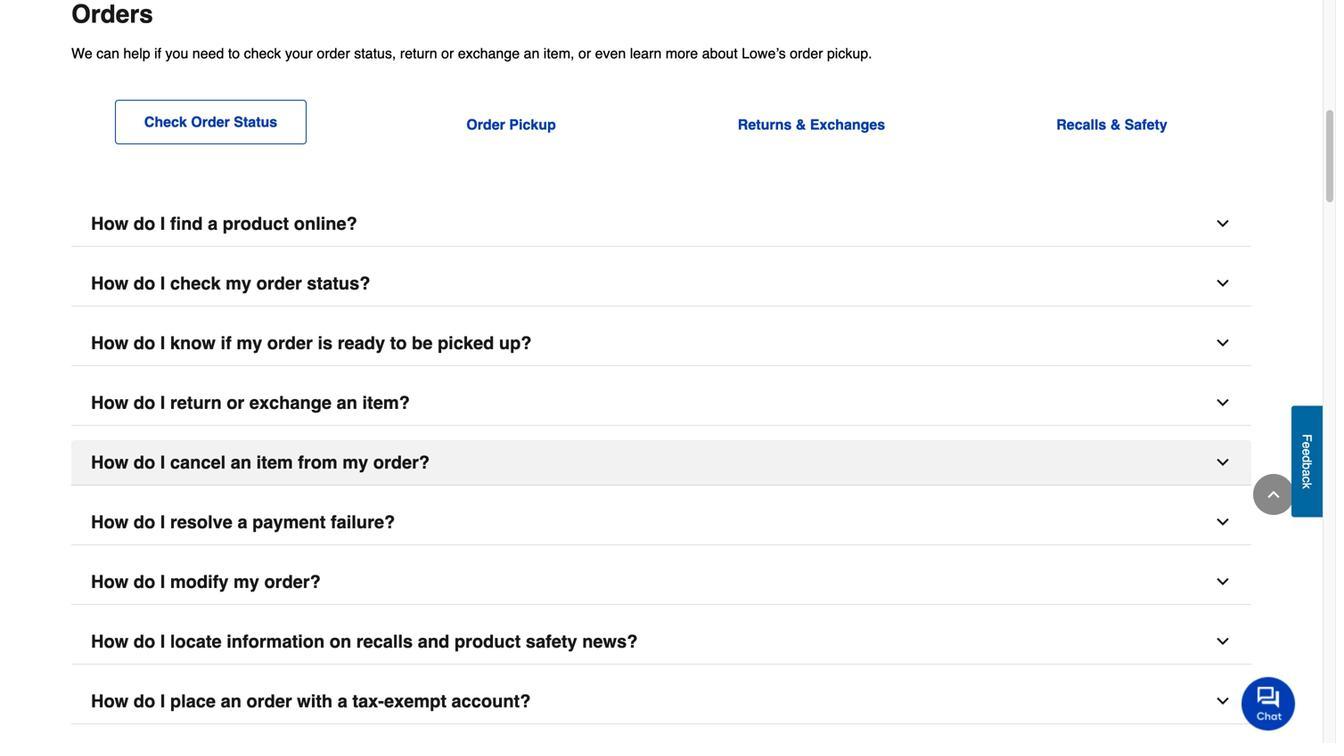 Task type: vqa. For each thing, say whether or not it's contained in the screenshot.
the rightmost to
yes



Task type: locate. For each thing, give the bounding box(es) containing it.
a right find
[[208, 214, 218, 234]]

i for return
[[160, 393, 165, 413]]

0 vertical spatial check
[[244, 45, 281, 62]]

how
[[91, 214, 129, 234], [91, 273, 129, 294], [91, 333, 129, 354], [91, 393, 129, 413], [91, 453, 129, 473], [91, 512, 129, 533], [91, 572, 129, 593], [91, 632, 129, 652], [91, 692, 129, 712]]

do for modify
[[134, 572, 155, 593]]

recalls & safety
[[1057, 116, 1168, 133]]

& right returns
[[796, 116, 807, 133]]

my
[[226, 273, 252, 294], [237, 333, 262, 354], [343, 453, 369, 473], [234, 572, 259, 593]]

7 how from the top
[[91, 572, 129, 593]]

do inside the how do i resolve a payment failure? button
[[134, 512, 155, 533]]

0 horizontal spatial or
[[227, 393, 245, 413]]

my right modify
[[234, 572, 259, 593]]

failure?
[[331, 512, 395, 533]]

a up k
[[1301, 470, 1315, 477]]

2 & from the left
[[1111, 116, 1121, 133]]

is
[[318, 333, 333, 354]]

return right status,
[[400, 45, 438, 62]]

1 & from the left
[[796, 116, 807, 133]]

i for locate
[[160, 632, 165, 652]]

i for check
[[160, 273, 165, 294]]

tax-
[[353, 692, 384, 712]]

1 how from the top
[[91, 214, 129, 234]]

do
[[134, 214, 155, 234], [134, 273, 155, 294], [134, 333, 155, 354], [134, 393, 155, 413], [134, 453, 155, 473], [134, 512, 155, 533], [134, 572, 155, 593], [134, 632, 155, 652], [134, 692, 155, 712]]

3 chevron down image from the top
[[1215, 454, 1233, 472]]

2 i from the top
[[160, 273, 165, 294]]

0 horizontal spatial &
[[796, 116, 807, 133]]

chevron down image for with
[[1215, 693, 1233, 711]]

order left "status?"
[[257, 273, 302, 294]]

safety
[[1125, 116, 1168, 133]]

my right know
[[237, 333, 262, 354]]

or
[[442, 45, 454, 62], [579, 45, 591, 62], [227, 393, 245, 413]]

0 vertical spatial product
[[223, 214, 289, 234]]

1 vertical spatial to
[[390, 333, 407, 354]]

chevron down image inside how do i return or exchange an item? 'button'
[[1215, 394, 1233, 412]]

1 horizontal spatial order?
[[373, 453, 430, 473]]

cancel
[[170, 453, 226, 473]]

do inside how do i place an order with a tax-exempt account? button
[[134, 692, 155, 712]]

how do i modify my order?
[[91, 572, 321, 593]]

6 chevron down image from the top
[[1215, 693, 1233, 711]]

1 vertical spatial if
[[221, 333, 232, 354]]

exchange up item
[[250, 393, 332, 413]]

how do i resolve a payment failure?
[[91, 512, 395, 533]]

1 vertical spatial product
[[455, 632, 521, 652]]

chevron down image inside how do i locate information on recalls and product safety news? button
[[1215, 633, 1233, 651]]

if left you
[[154, 45, 162, 62]]

do inside how do i cancel an item from my order? button
[[134, 453, 155, 473]]

how inside how do i return or exchange an item? 'button'
[[91, 393, 129, 413]]

do for check
[[134, 273, 155, 294]]

1 vertical spatial chevron down image
[[1215, 334, 1233, 352]]

an
[[524, 45, 540, 62], [337, 393, 358, 413], [231, 453, 252, 473], [221, 692, 242, 712]]

an left the "item?"
[[337, 393, 358, 413]]

0 horizontal spatial check
[[170, 273, 221, 294]]

i for place
[[160, 692, 165, 712]]

a right the resolve
[[238, 512, 248, 533]]

order right check
[[191, 114, 230, 130]]

a left tax-
[[338, 692, 348, 712]]

recalls & safety link
[[1057, 116, 1168, 133]]

7 i from the top
[[160, 572, 165, 593]]

order left pickup
[[467, 116, 506, 133]]

2 how from the top
[[91, 273, 129, 294]]

product right and
[[455, 632, 521, 652]]

how do i locate information on recalls and product safety news?
[[91, 632, 638, 652]]

how do i cancel an item from my order? button
[[71, 441, 1252, 486]]

8 how from the top
[[91, 632, 129, 652]]

3 how from the top
[[91, 333, 129, 354]]

resolve
[[170, 512, 233, 533]]

how inside how do i know if my order is ready to be picked up? button
[[91, 333, 129, 354]]

product up how do i check my order status? on the left top of page
[[223, 214, 289, 234]]

do inside how do i modify my order? button
[[134, 572, 155, 593]]

need
[[192, 45, 224, 62]]

order?
[[373, 453, 430, 473], [264, 572, 321, 593]]

exchange left item,
[[458, 45, 520, 62]]

6 how from the top
[[91, 512, 129, 533]]

4 i from the top
[[160, 393, 165, 413]]

chevron up image
[[1266, 486, 1283, 504]]

returns & exchanges link
[[738, 116, 886, 133]]

7 do from the top
[[134, 572, 155, 593]]

to
[[228, 45, 240, 62], [390, 333, 407, 354]]

4 chevron down image from the top
[[1215, 514, 1233, 532]]

my right from
[[343, 453, 369, 473]]

know
[[170, 333, 216, 354]]

my down the how do i find a product online? at the left top of page
[[226, 273, 252, 294]]

more
[[666, 45, 699, 62]]

f e e d b a c k button
[[1292, 406, 1324, 518]]

8 do from the top
[[134, 632, 155, 652]]

to inside button
[[390, 333, 407, 354]]

order
[[317, 45, 350, 62], [790, 45, 824, 62], [257, 273, 302, 294], [267, 333, 313, 354], [247, 692, 292, 712]]

returns
[[738, 116, 792, 133]]

pickup
[[510, 116, 556, 133]]

check
[[244, 45, 281, 62], [170, 273, 221, 294]]

0 horizontal spatial return
[[170, 393, 222, 413]]

my inside 'button'
[[226, 273, 252, 294]]

to left be
[[390, 333, 407, 354]]

0 horizontal spatial product
[[223, 214, 289, 234]]

do inside how do i return or exchange an item? 'button'
[[134, 393, 155, 413]]

chevron down image for news?
[[1215, 633, 1233, 651]]

how inside how do i place an order with a tax-exempt account? button
[[91, 692, 129, 712]]

exchanges
[[810, 116, 886, 133]]

or right item,
[[579, 45, 591, 62]]

d
[[1301, 456, 1315, 463]]

how for how do i locate information on recalls and product safety news?
[[91, 632, 129, 652]]

how do i locate information on recalls and product safety news? button
[[71, 620, 1252, 665]]

check left your
[[244, 45, 281, 62]]

on
[[330, 632, 352, 652]]

2 vertical spatial chevron down image
[[1215, 633, 1233, 651]]

do inside how do i know if my order is ready to be picked up? button
[[134, 333, 155, 354]]

1 horizontal spatial &
[[1111, 116, 1121, 133]]

or inside 'button'
[[227, 393, 245, 413]]

1 e from the top
[[1301, 442, 1315, 449]]

chevron down image
[[1215, 215, 1233, 233], [1215, 334, 1233, 352], [1215, 633, 1233, 651]]

or up how do i cancel an item from my order? on the bottom of page
[[227, 393, 245, 413]]

returns & exchanges
[[738, 116, 886, 133]]

do for return
[[134, 393, 155, 413]]

chevron down image for from
[[1215, 454, 1233, 472]]

how do i return or exchange an item? button
[[71, 381, 1252, 426]]

order
[[191, 114, 230, 130], [467, 116, 506, 133]]

1 chevron down image from the top
[[1215, 275, 1233, 293]]

5 do from the top
[[134, 453, 155, 473]]

do for locate
[[134, 632, 155, 652]]

2 chevron down image from the top
[[1215, 394, 1233, 412]]

1 chevron down image from the top
[[1215, 215, 1233, 233]]

0 horizontal spatial to
[[228, 45, 240, 62]]

5 chevron down image from the top
[[1215, 573, 1233, 591]]

news?
[[583, 632, 638, 652]]

1 vertical spatial exchange
[[250, 393, 332, 413]]

return
[[400, 45, 438, 62], [170, 393, 222, 413]]

if right know
[[221, 333, 232, 354]]

chevron down image for be
[[1215, 334, 1233, 352]]

1 do from the top
[[134, 214, 155, 234]]

how do i check my order status? button
[[71, 261, 1252, 307]]

&
[[796, 116, 807, 133], [1111, 116, 1121, 133]]

information
[[227, 632, 325, 652]]

return up cancel
[[170, 393, 222, 413]]

recalls
[[1057, 116, 1107, 133]]

1 vertical spatial check
[[170, 273, 221, 294]]

an inside 'button'
[[337, 393, 358, 413]]

safety
[[526, 632, 578, 652]]

account?
[[452, 692, 531, 712]]

item,
[[544, 45, 575, 62]]

chevron down image inside how do i check my order status? 'button'
[[1215, 275, 1233, 293]]

exchange inside 'button'
[[250, 393, 332, 413]]

do for find
[[134, 214, 155, 234]]

order right your
[[317, 45, 350, 62]]

order? down payment
[[264, 572, 321, 593]]

check up know
[[170, 273, 221, 294]]

1 horizontal spatial exchange
[[458, 45, 520, 62]]

i for modify
[[160, 572, 165, 593]]

chat invite button image
[[1242, 677, 1297, 731]]

i for find
[[160, 214, 165, 234]]

0 vertical spatial chevron down image
[[1215, 215, 1233, 233]]

i
[[160, 214, 165, 234], [160, 273, 165, 294], [160, 333, 165, 354], [160, 393, 165, 413], [160, 453, 165, 473], [160, 512, 165, 533], [160, 572, 165, 593], [160, 632, 165, 652], [160, 692, 165, 712]]

find
[[170, 214, 203, 234]]

how inside the how do i resolve a payment failure? button
[[91, 512, 129, 533]]

3 do from the top
[[134, 333, 155, 354]]

1 horizontal spatial if
[[221, 333, 232, 354]]

product
[[223, 214, 289, 234], [455, 632, 521, 652]]

a
[[208, 214, 218, 234], [1301, 470, 1315, 477], [238, 512, 248, 533], [338, 692, 348, 712]]

e up d at the bottom right of the page
[[1301, 442, 1315, 449]]

c
[[1301, 477, 1315, 483]]

1 horizontal spatial to
[[390, 333, 407, 354]]

6 do from the top
[[134, 512, 155, 533]]

how inside how do i modify my order? button
[[91, 572, 129, 593]]

k
[[1301, 483, 1315, 489]]

how for how do i modify my order?
[[91, 572, 129, 593]]

chevron down image inside how do i know if my order is ready to be picked up? button
[[1215, 334, 1233, 352]]

2 do from the top
[[134, 273, 155, 294]]

about
[[702, 45, 738, 62]]

we can help if you need to check your order status, return or exchange an item, or even learn more about lowe's order pickup.
[[71, 45, 873, 62]]

learn
[[630, 45, 662, 62]]

0 horizontal spatial exchange
[[250, 393, 332, 413]]

i inside button
[[160, 214, 165, 234]]

2 horizontal spatial or
[[579, 45, 591, 62]]

0 horizontal spatial if
[[154, 45, 162, 62]]

exchange
[[458, 45, 520, 62], [250, 393, 332, 413]]

check
[[144, 114, 187, 130]]

& left safety
[[1111, 116, 1121, 133]]

e
[[1301, 442, 1315, 449], [1301, 449, 1315, 456]]

picked
[[438, 333, 494, 354]]

1 i from the top
[[160, 214, 165, 234]]

to right need
[[228, 45, 240, 62]]

do inside how do i locate information on recalls and product safety news? button
[[134, 632, 155, 652]]

2 chevron down image from the top
[[1215, 334, 1233, 352]]

how do i find a product online? button
[[71, 202, 1252, 247]]

how inside how do i find a product online? button
[[91, 214, 129, 234]]

9 i from the top
[[160, 692, 165, 712]]

place
[[170, 692, 216, 712]]

1 horizontal spatial product
[[455, 632, 521, 652]]

how do i place an order with a tax-exempt account? button
[[71, 680, 1252, 725]]

1 vertical spatial order?
[[264, 572, 321, 593]]

chevron down image inside the how do i resolve a payment failure? button
[[1215, 514, 1233, 532]]

6 i from the top
[[160, 512, 165, 533]]

check inside 'button'
[[170, 273, 221, 294]]

order right lowe's
[[790, 45, 824, 62]]

chevron down image inside how do i place an order with a tax-exempt account? button
[[1215, 693, 1233, 711]]

9 how from the top
[[91, 692, 129, 712]]

e up b
[[1301, 449, 1315, 456]]

check order status
[[144, 114, 278, 130]]

product inside button
[[223, 214, 289, 234]]

how inside how do i locate information on recalls and product safety news? button
[[91, 632, 129, 652]]

order? down the "item?"
[[373, 453, 430, 473]]

5 i from the top
[[160, 453, 165, 473]]

or right status,
[[442, 45, 454, 62]]

4 do from the top
[[134, 393, 155, 413]]

do inside how do i find a product online? button
[[134, 214, 155, 234]]

be
[[412, 333, 433, 354]]

5 how from the top
[[91, 453, 129, 473]]

1 vertical spatial return
[[170, 393, 222, 413]]

1 horizontal spatial return
[[400, 45, 438, 62]]

9 do from the top
[[134, 692, 155, 712]]

4 how from the top
[[91, 393, 129, 413]]

i for cancel
[[160, 453, 165, 473]]

8 i from the top
[[160, 632, 165, 652]]

if
[[154, 45, 162, 62], [221, 333, 232, 354]]

a inside 'button'
[[1301, 470, 1315, 477]]

i inside 'button'
[[160, 273, 165, 294]]

chevron down image
[[1215, 275, 1233, 293], [1215, 394, 1233, 412], [1215, 454, 1233, 472], [1215, 514, 1233, 532], [1215, 573, 1233, 591], [1215, 693, 1233, 711]]

modify
[[170, 572, 229, 593]]

how do i find a product online?
[[91, 214, 358, 234]]

3 i from the top
[[160, 333, 165, 354]]

how inside how do i check my order status? 'button'
[[91, 273, 129, 294]]

chevron down image inside how do i cancel an item from my order? button
[[1215, 454, 1233, 472]]

orders
[[71, 0, 153, 29]]

3 chevron down image from the top
[[1215, 633, 1233, 651]]

i inside 'button'
[[160, 393, 165, 413]]

do inside how do i check my order status? 'button'
[[134, 273, 155, 294]]

how inside how do i cancel an item from my order? button
[[91, 453, 129, 473]]

0 vertical spatial return
[[400, 45, 438, 62]]



Task type: describe. For each thing, give the bounding box(es) containing it.
check order status link
[[115, 100, 307, 144]]

an left item,
[[524, 45, 540, 62]]

how for how do i place an order with a tax-exempt account?
[[91, 692, 129, 712]]

0 horizontal spatial order?
[[264, 572, 321, 593]]

& for returns
[[796, 116, 807, 133]]

0 vertical spatial if
[[154, 45, 162, 62]]

how do i resolve a payment failure? button
[[71, 500, 1252, 546]]

how do i return or exchange an item?
[[91, 393, 410, 413]]

0 vertical spatial to
[[228, 45, 240, 62]]

chevron down image for status?
[[1215, 275, 1233, 293]]

0 vertical spatial order?
[[373, 453, 430, 473]]

status
[[234, 114, 278, 130]]

chevron down image for an
[[1215, 394, 1233, 412]]

order left with
[[247, 692, 292, 712]]

item
[[257, 453, 293, 473]]

do for know
[[134, 333, 155, 354]]

order inside 'button'
[[257, 273, 302, 294]]

payment
[[253, 512, 326, 533]]

locate
[[170, 632, 222, 652]]

you
[[165, 45, 188, 62]]

online?
[[294, 214, 358, 234]]

how do i check my order status?
[[91, 273, 371, 294]]

how do i know if my order is ready to be picked up?
[[91, 333, 532, 354]]

do for resolve
[[134, 512, 155, 533]]

2 e from the top
[[1301, 449, 1315, 456]]

with
[[297, 692, 333, 712]]

i for know
[[160, 333, 165, 354]]

0 vertical spatial exchange
[[458, 45, 520, 62]]

0 horizontal spatial order
[[191, 114, 230, 130]]

a inside button
[[208, 214, 218, 234]]

return inside 'button'
[[170, 393, 222, 413]]

pickup.
[[828, 45, 873, 62]]

do for cancel
[[134, 453, 155, 473]]

product inside button
[[455, 632, 521, 652]]

if inside how do i know if my order is ready to be picked up? button
[[221, 333, 232, 354]]

recalls
[[357, 632, 413, 652]]

status?
[[307, 273, 371, 294]]

we
[[71, 45, 93, 62]]

scroll to top element
[[1254, 474, 1295, 516]]

how for how do i find a product online?
[[91, 214, 129, 234]]

how do i place an order with a tax-exempt account?
[[91, 692, 531, 712]]

how for how do i cancel an item from my order?
[[91, 453, 129, 473]]

chevron down image inside how do i find a product online? button
[[1215, 215, 1233, 233]]

from
[[298, 453, 338, 473]]

i for resolve
[[160, 512, 165, 533]]

how do i modify my order? button
[[71, 560, 1252, 606]]

1 horizontal spatial or
[[442, 45, 454, 62]]

order pickup
[[467, 116, 556, 133]]

do for place
[[134, 692, 155, 712]]

an right place at bottom left
[[221, 692, 242, 712]]

order left is
[[267, 333, 313, 354]]

how for how do i know if my order is ready to be picked up?
[[91, 333, 129, 354]]

order pickup link
[[467, 116, 556, 133]]

how for how do i resolve a payment failure?
[[91, 512, 129, 533]]

f e e d b a c k
[[1301, 434, 1315, 489]]

even
[[595, 45, 626, 62]]

item?
[[363, 393, 410, 413]]

up?
[[499, 333, 532, 354]]

chevron down image for failure?
[[1215, 514, 1233, 532]]

ready
[[338, 333, 385, 354]]

1 horizontal spatial order
[[467, 116, 506, 133]]

chevron down image inside how do i modify my order? button
[[1215, 573, 1233, 591]]

lowe's
[[742, 45, 786, 62]]

status,
[[354, 45, 396, 62]]

and
[[418, 632, 450, 652]]

f
[[1301, 434, 1315, 442]]

b
[[1301, 463, 1315, 470]]

1 horizontal spatial check
[[244, 45, 281, 62]]

exempt
[[384, 692, 447, 712]]

how do i cancel an item from my order?
[[91, 453, 430, 473]]

an left item
[[231, 453, 252, 473]]

your
[[285, 45, 313, 62]]

how do i know if my order is ready to be picked up? button
[[71, 321, 1252, 367]]

how for how do i return or exchange an item?
[[91, 393, 129, 413]]

can
[[96, 45, 119, 62]]

how for how do i check my order status?
[[91, 273, 129, 294]]

help
[[123, 45, 150, 62]]

& for recalls
[[1111, 116, 1121, 133]]



